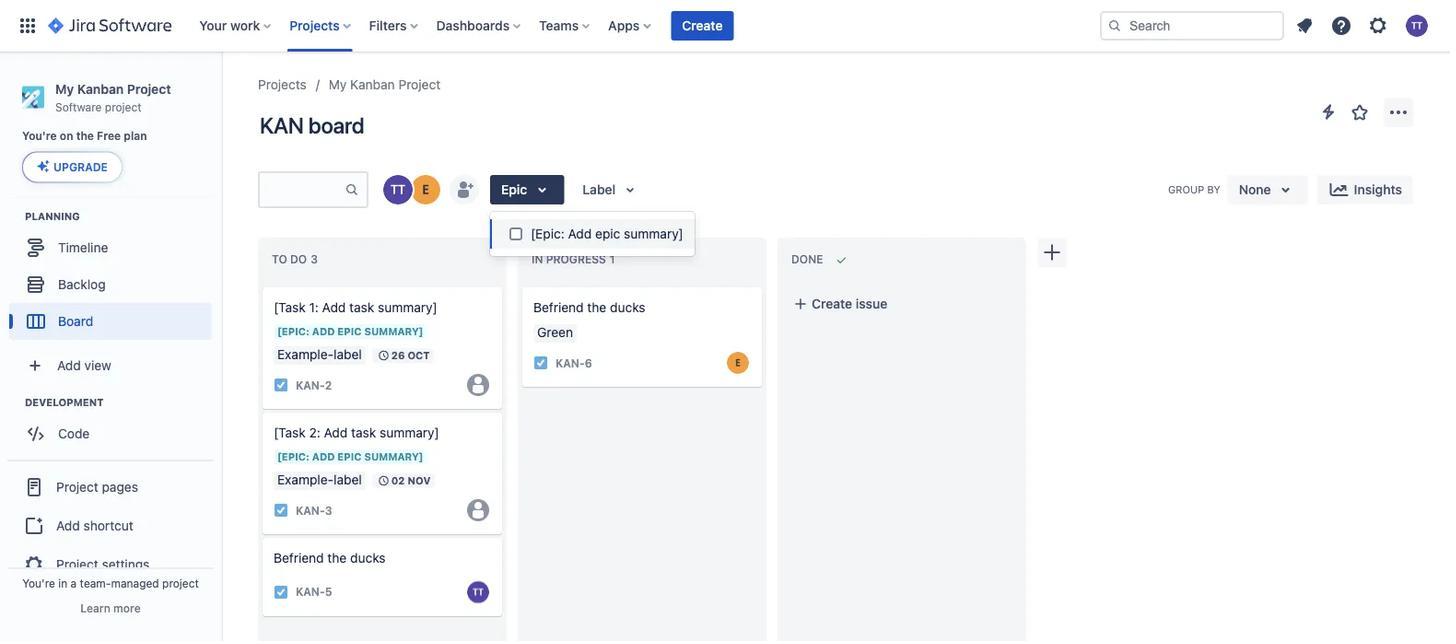Task type: describe. For each thing, give the bounding box(es) containing it.
backlog
[[58, 276, 106, 292]]

settings
[[102, 556, 150, 572]]

apps button
[[603, 11, 658, 41]]

Search this board text field
[[260, 173, 345, 206]]

teams button
[[534, 11, 597, 41]]

group by
[[1168, 183, 1220, 195]]

task image for befriend the ducks
[[533, 356, 548, 370]]

filters
[[369, 18, 407, 33]]

you're in a team-managed project
[[22, 577, 199, 590]]

0 horizontal spatial ducks
[[350, 550, 386, 566]]

primary element
[[11, 0, 1100, 52]]

development group
[[9, 395, 220, 457]]

upgrade button
[[23, 152, 122, 182]]

task image
[[274, 378, 288, 392]]

issue
[[856, 296, 887, 311]]

0 horizontal spatial befriend the ducks
[[274, 550, 386, 566]]

board link
[[9, 302, 212, 339]]

kan-2
[[296, 379, 332, 391]]

kan-6
[[556, 356, 592, 369]]

work
[[230, 18, 260, 33]]

your
[[199, 18, 227, 33]]

filters button
[[364, 11, 425, 41]]

my for my kanban project software project
[[55, 81, 74, 96]]

assignee: eloisefrancis23 image
[[727, 352, 749, 374]]

your work
[[199, 18, 260, 33]]

planning image
[[3, 205, 25, 227]]

kan-3
[[296, 504, 332, 517]]

add inside button
[[56, 518, 80, 533]]

1 horizontal spatial befriend
[[533, 300, 584, 315]]

label button
[[571, 175, 652, 205]]

you're for you're in a team-managed project
[[22, 577, 55, 590]]

project settings link
[[7, 544, 214, 584]]

banner containing your work
[[0, 0, 1450, 52]]

development image
[[3, 391, 25, 413]]

software
[[55, 100, 102, 113]]

teams
[[539, 18, 579, 33]]

project inside my kanban project software project
[[105, 100, 142, 113]]

project inside my kanban project software project
[[127, 81, 171, 96]]

shortcut
[[83, 518, 133, 533]]

create for create issue
[[812, 296, 852, 311]]

1:
[[309, 300, 319, 315]]

view
[[84, 357, 111, 373]]

development
[[25, 396, 104, 408]]

epic button
[[490, 175, 564, 205]]

unassigned image
[[467, 374, 489, 396]]

[task 2: add task summary]
[[274, 425, 439, 440]]

2:
[[309, 425, 320, 440]]

task for 2:
[[351, 425, 376, 440]]

my for my kanban project
[[329, 77, 347, 92]]

0 vertical spatial the
[[76, 130, 94, 143]]

by
[[1207, 183, 1220, 195]]

managed
[[111, 577, 159, 590]]

star kan board image
[[1349, 101, 1371, 123]]

your work button
[[194, 11, 278, 41]]

a
[[71, 577, 77, 590]]

kan-2 link
[[296, 377, 332, 393]]

label
[[582, 182, 616, 197]]

none
[[1239, 182, 1271, 197]]

add right 2:
[[324, 425, 348, 440]]

2 horizontal spatial the
[[587, 300, 606, 315]]

create column image
[[1041, 241, 1063, 263]]

search image
[[1107, 18, 1122, 33]]

6
[[585, 356, 592, 369]]

epic
[[501, 182, 527, 197]]

in
[[58, 577, 67, 590]]

Search field
[[1100, 11, 1284, 41]]

sidebar navigation image
[[201, 74, 241, 111]]

progress
[[546, 253, 606, 266]]

code
[[58, 426, 90, 441]]

create issue button
[[782, 287, 1022, 321]]

board
[[308, 112, 364, 138]]

26
[[391, 350, 405, 362]]

create issue
[[812, 296, 887, 311]]

upgrade
[[53, 161, 108, 174]]

kan
[[260, 112, 304, 138]]

none button
[[1228, 175, 1308, 205]]

1 horizontal spatial befriend the ducks
[[533, 300, 645, 315]]

2 vertical spatial task image
[[274, 585, 288, 600]]

26 oct
[[391, 350, 430, 362]]

add inside popup button
[[57, 357, 81, 373]]

insights
[[1354, 182, 1402, 197]]

[task 1: add task summary]
[[274, 300, 437, 315]]

[epic: add epic summary]
[[531, 226, 683, 241]]

3
[[325, 504, 332, 517]]

apps
[[608, 18, 640, 33]]

create button
[[671, 11, 734, 41]]

unassigned image
[[467, 499, 489, 521]]

create issue image for befriend the ducks
[[511, 275, 533, 297]]

[epic:
[[531, 226, 565, 241]]

epic
[[595, 226, 620, 241]]

you're for you're on the free plan
[[22, 130, 57, 143]]

group
[[1168, 183, 1204, 195]]

1 horizontal spatial project
[[162, 577, 199, 590]]

add view
[[57, 357, 111, 373]]

learn more
[[80, 602, 141, 614]]

my kanban project software project
[[55, 81, 171, 113]]

2
[[325, 379, 332, 391]]

group containing project pages
[[7, 459, 214, 590]]

do
[[290, 253, 307, 266]]



Task type: locate. For each thing, give the bounding box(es) containing it.
jira software image
[[48, 15, 172, 37], [48, 15, 172, 37]]

1 horizontal spatial create
[[812, 296, 852, 311]]

create inside 'button'
[[682, 18, 723, 33]]

project
[[398, 77, 441, 92], [127, 81, 171, 96], [56, 479, 98, 494], [56, 556, 98, 572]]

project
[[105, 100, 142, 113], [162, 577, 199, 590]]

project up the add shortcut
[[56, 479, 98, 494]]

0 vertical spatial project
[[105, 100, 142, 113]]

1 vertical spatial you're
[[22, 577, 55, 590]]

1 you're from the top
[[22, 130, 57, 143]]

projects for projects "dropdown button"
[[289, 18, 340, 33]]

ducks
[[610, 300, 645, 315], [350, 550, 386, 566]]

project pages link
[[7, 466, 214, 507]]

project up plan on the top
[[127, 81, 171, 96]]

add right 1:
[[322, 300, 346, 315]]

kan-5 link
[[296, 584, 332, 600]]

backlog link
[[9, 266, 212, 302]]

kan- for the
[[556, 356, 585, 369]]

project right managed
[[162, 577, 199, 590]]

1 vertical spatial the
[[587, 300, 606, 315]]

0 horizontal spatial my
[[55, 81, 74, 96]]

add people image
[[453, 179, 475, 201]]

planning group
[[9, 209, 220, 345]]

create issue image for [task 1: add task summary]
[[252, 275, 274, 297]]

kan- for 2:
[[296, 504, 325, 517]]

create issue image
[[252, 275, 274, 297], [511, 275, 533, 297]]

projects up kan
[[258, 77, 307, 92]]

1 [task from the top
[[274, 300, 306, 315]]

create inside button
[[812, 296, 852, 311]]

befriend down in progress
[[533, 300, 584, 315]]

summary] for [task 1: add task summary]
[[378, 300, 437, 315]]

task
[[349, 300, 374, 315], [351, 425, 376, 440]]

kanban up software
[[77, 81, 124, 96]]

1 horizontal spatial kanban
[[350, 77, 395, 92]]

assignee: terry turtle image
[[467, 581, 489, 603]]

eloisefrancis23 image
[[411, 175, 440, 205]]

0 vertical spatial you're
[[22, 130, 57, 143]]

to do element
[[272, 253, 321, 266]]

create issue image down the in
[[511, 275, 533, 297]]

the down "progress"
[[587, 300, 606, 315]]

26 october 2023 image
[[377, 348, 391, 363], [377, 348, 391, 363]]

add left shortcut
[[56, 518, 80, 533]]

projects for projects link
[[258, 77, 307, 92]]

add left "view"
[[57, 357, 81, 373]]

2 vertical spatial the
[[327, 550, 347, 566]]

0 horizontal spatial befriend
[[274, 550, 324, 566]]

befriend the ducks down "progress"
[[533, 300, 645, 315]]

learn
[[80, 602, 110, 614]]

project down filters dropdown button
[[398, 77, 441, 92]]

befriend the ducks
[[533, 300, 645, 315], [274, 550, 386, 566]]

befriend the ducks up 5
[[274, 550, 386, 566]]

project up plan on the top
[[105, 100, 142, 113]]

my kanban project
[[329, 77, 441, 92]]

create issue image down to
[[252, 275, 274, 297]]

timeline
[[58, 239, 108, 255]]

you're left on
[[22, 130, 57, 143]]

kan-
[[556, 356, 585, 369], [296, 379, 325, 391], [296, 504, 325, 517], [296, 586, 325, 599]]

add shortcut button
[[7, 507, 214, 544]]

projects up projects link
[[289, 18, 340, 33]]

task right 1:
[[349, 300, 374, 315]]

0 horizontal spatial project
[[105, 100, 142, 113]]

1 vertical spatial projects
[[258, 77, 307, 92]]

timeline link
[[9, 229, 212, 266]]

team-
[[80, 577, 111, 590]]

my
[[329, 77, 347, 92], [55, 81, 74, 96]]

1 vertical spatial project
[[162, 577, 199, 590]]

my inside my kanban project software project
[[55, 81, 74, 96]]

task for 1:
[[349, 300, 374, 315]]

oct
[[408, 350, 430, 362]]

settings image
[[1367, 15, 1389, 37]]

1 horizontal spatial the
[[327, 550, 347, 566]]

group
[[7, 459, 214, 590]]

create right apps popup button at the left top
[[682, 18, 723, 33]]

0 vertical spatial task image
[[533, 356, 548, 370]]

0 vertical spatial befriend the ducks
[[533, 300, 645, 315]]

my kanban project link
[[329, 74, 441, 96]]

1 vertical spatial summary]
[[378, 300, 437, 315]]

1 vertical spatial [task
[[274, 425, 306, 440]]

banner
[[0, 0, 1450, 52]]

task right 2:
[[351, 425, 376, 440]]

[task left 1:
[[274, 300, 306, 315]]

kan- for 1:
[[296, 379, 325, 391]]

insights button
[[1317, 175, 1413, 205]]

create for create
[[682, 18, 723, 33]]

0 horizontal spatial the
[[76, 130, 94, 143]]

0 vertical spatial projects
[[289, 18, 340, 33]]

you're left 'in'
[[22, 577, 55, 590]]

to do
[[272, 253, 307, 266]]

more image
[[1387, 101, 1410, 123]]

kanban
[[350, 77, 395, 92], [77, 81, 124, 96]]

02 nov
[[391, 475, 431, 487]]

task image left kan-3 link
[[274, 503, 288, 518]]

projects button
[[284, 11, 358, 41]]

add shortcut
[[56, 518, 133, 533]]

befriend
[[533, 300, 584, 315], [274, 550, 324, 566]]

the
[[76, 130, 94, 143], [587, 300, 606, 315], [327, 550, 347, 566]]

appswitcher icon image
[[17, 15, 39, 37]]

[task
[[274, 300, 306, 315], [274, 425, 306, 440]]

the up 5
[[327, 550, 347, 566]]

2 you're from the top
[[22, 577, 55, 590]]

0 horizontal spatial create
[[682, 18, 723, 33]]

board
[[58, 313, 93, 328]]

task image for [task 2: add task summary]
[[274, 503, 288, 518]]

my up software
[[55, 81, 74, 96]]

dashboards button
[[431, 11, 528, 41]]

[task left 2:
[[274, 425, 306, 440]]

summary] for [task 2: add task summary]
[[380, 425, 439, 440]]

kanban for my kanban project
[[350, 77, 395, 92]]

1 horizontal spatial create issue image
[[511, 275, 533, 297]]

in progress
[[532, 253, 606, 266]]

automations menu button icon image
[[1317, 101, 1340, 123]]

kan board
[[260, 112, 364, 138]]

code link
[[9, 415, 212, 452]]

add
[[568, 226, 592, 241], [322, 300, 346, 315], [57, 357, 81, 373], [324, 425, 348, 440], [56, 518, 80, 533]]

plan
[[124, 130, 147, 143]]

1 vertical spatial befriend the ducks
[[274, 550, 386, 566]]

2 create issue image from the left
[[511, 275, 533, 297]]

task image
[[533, 356, 548, 370], [274, 503, 288, 518], [274, 585, 288, 600]]

planning
[[25, 210, 80, 222]]

02
[[391, 475, 405, 487]]

pages
[[102, 479, 138, 494]]

kan-3 link
[[296, 502, 332, 518]]

insights image
[[1328, 179, 1350, 201]]

on
[[60, 130, 73, 143]]

kan-6 link
[[556, 355, 592, 371]]

my up the board
[[329, 77, 347, 92]]

1 vertical spatial create
[[812, 296, 852, 311]]

the right on
[[76, 130, 94, 143]]

0 vertical spatial summary]
[[624, 226, 683, 241]]

[task for [task 2: add task summary]
[[274, 425, 306, 440]]

add up "progress"
[[568, 226, 592, 241]]

2 [task from the top
[[274, 425, 306, 440]]

1 horizontal spatial my
[[329, 77, 347, 92]]

terry turtle image
[[383, 175, 413, 205]]

task image left kan-6 link
[[533, 356, 548, 370]]

free
[[97, 130, 121, 143]]

1 create issue image from the left
[[252, 275, 274, 297]]

1 vertical spatial ducks
[[350, 550, 386, 566]]

0 vertical spatial create
[[682, 18, 723, 33]]

help image
[[1330, 15, 1352, 37]]

notifications image
[[1293, 15, 1316, 37]]

kanban inside my kanban project software project
[[77, 81, 124, 96]]

project up a
[[56, 556, 98, 572]]

kan-5
[[296, 586, 332, 599]]

02 november 2023 image
[[377, 474, 391, 488], [377, 474, 391, 488]]

kanban for my kanban project software project
[[77, 81, 124, 96]]

nov
[[408, 475, 431, 487]]

1 horizontal spatial ducks
[[610, 300, 645, 315]]

0 vertical spatial [task
[[274, 300, 306, 315]]

0 vertical spatial task
[[349, 300, 374, 315]]

done
[[791, 253, 823, 266]]

project pages
[[56, 479, 138, 494]]

create left "issue"
[[812, 296, 852, 311]]

to
[[272, 253, 287, 266]]

you're
[[22, 130, 57, 143], [22, 577, 55, 590]]

more
[[113, 602, 141, 614]]

[task for [task 1: add task summary]
[[274, 300, 306, 315]]

0 horizontal spatial kanban
[[77, 81, 124, 96]]

0 vertical spatial befriend
[[533, 300, 584, 315]]

projects inside "dropdown button"
[[289, 18, 340, 33]]

projects link
[[258, 74, 307, 96]]

1 vertical spatial befriend
[[274, 550, 324, 566]]

1 vertical spatial task image
[[274, 503, 288, 518]]

befriend up kan-5
[[274, 550, 324, 566]]

add view button
[[11, 347, 210, 384]]

kanban up the board
[[350, 77, 395, 92]]

task image left kan-5 link
[[274, 585, 288, 600]]

learn more button
[[80, 601, 141, 615]]

dashboards
[[436, 18, 510, 33]]

0 horizontal spatial create issue image
[[252, 275, 274, 297]]

summary] right the epic
[[624, 226, 683, 241]]

summary] up 26 oct
[[378, 300, 437, 315]]

5
[[325, 586, 332, 599]]

1 vertical spatial task
[[351, 425, 376, 440]]

summary] up 02 nov
[[380, 425, 439, 440]]

2 vertical spatial summary]
[[380, 425, 439, 440]]

your profile and settings image
[[1406, 15, 1428, 37]]

create
[[682, 18, 723, 33], [812, 296, 852, 311]]

in progress element
[[532, 253, 619, 266]]

0 vertical spatial ducks
[[610, 300, 645, 315]]



Task type: vqa. For each thing, say whether or not it's contained in the screenshot.
issue
yes



